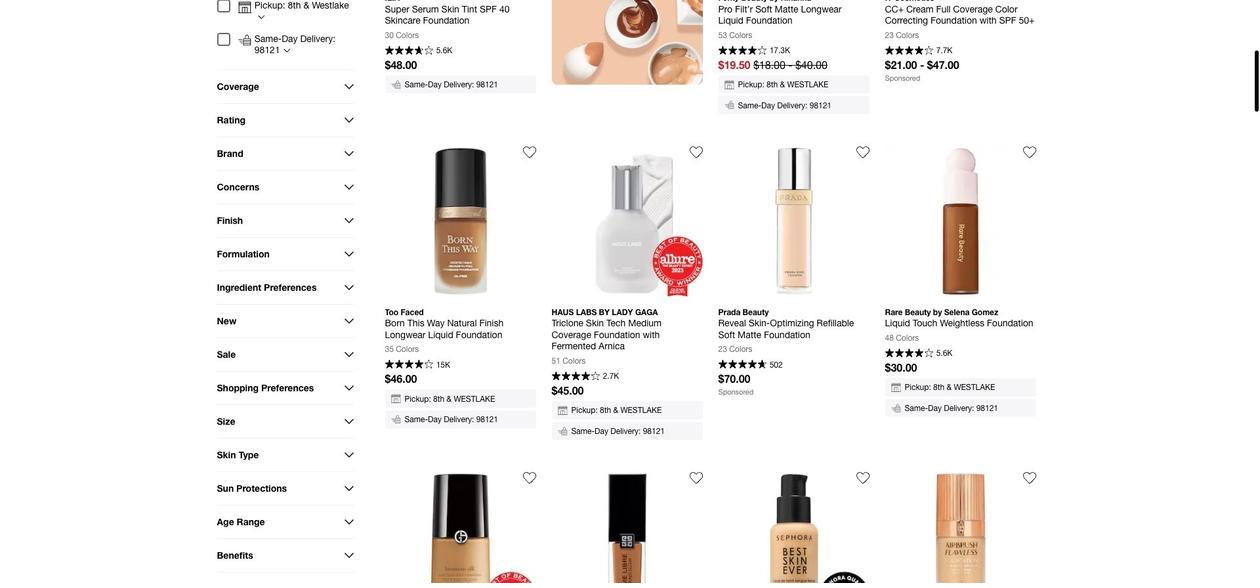 Task type: locate. For each thing, give the bounding box(es) containing it.
0 vertical spatial 5.6k reviews element
[[437, 47, 453, 55]]

5.6k reviews element for rare beauty by selena gomez - liquid touch weightless foundation image on the right the 4 stars element
[[937, 350, 953, 357]]

too faced - born this way natural finish longwear liquid foundation image
[[385, 146, 536, 297]]

sign in to love prada beauty - reveal skin-optimizing refillable soft matte foundation image
[[857, 146, 870, 159]]

1 vertical spatial 5.6k reviews element
[[937, 350, 953, 357]]

sephora collection - best skin ever liquid foundation image
[[719, 472, 870, 583]]

2.7k reviews element
[[603, 373, 620, 380]]

foundation finder | take the quiz > image
[[552, 0, 703, 85]]

sign in to love charlotte tilbury - airbrush flawless longwear foundation image
[[1024, 472, 1037, 485]]

4 stars element for rare beauty by selena gomez - liquid touch weightless foundation image on the right
[[886, 349, 934, 359]]

1 horizontal spatial 5.6k reviews element
[[937, 350, 953, 357]]

5.6k reviews element
[[437, 47, 453, 55], [937, 350, 953, 357]]

502 reviews element
[[770, 361, 783, 369]]

7.7k reviews element
[[937, 47, 953, 55]]

prada beauty - reveal skin-optimizing refillable soft matte foundation image
[[719, 146, 870, 297]]

givenchy - prisme libre skin-caring glow foundation image
[[552, 472, 703, 583]]

4 stars element
[[719, 46, 767, 56], [886, 46, 934, 56], [886, 349, 934, 359], [385, 360, 434, 371], [552, 372, 600, 382]]

0 horizontal spatial 5.6k reviews element
[[437, 47, 453, 55]]

rare beauty by selena gomez - liquid touch weightless foundation image
[[886, 146, 1037, 297]]

4 stars element for too faced - born this way natural finish longwear liquid foundation image
[[385, 360, 434, 371]]



Task type: vqa. For each thing, say whether or not it's contained in the screenshot.
1st 'loudoun'
no



Task type: describe. For each thing, give the bounding box(es) containing it.
charlotte tilbury - airbrush flawless longwear foundation image
[[886, 472, 1037, 583]]

haus labs by lady gaga - triclone skin tech medium coverage foundation with fermented arnica image
[[552, 146, 703, 297]]

sign in to love haus labs by lady gaga - triclone skin tech medium coverage foundation with fermented arnica image
[[690, 146, 703, 159]]

4.5 stars element
[[719, 360, 767, 371]]

15k reviews element
[[437, 361, 451, 369]]

sign in to love sephora collection - best skin ever liquid foundation image
[[857, 472, 870, 485]]

sign in to love rare beauty by selena gomez - liquid touch weightless foundation image
[[1024, 146, 1037, 159]]

sign in to love too faced - born this way natural finish longwear liquid foundation image
[[523, 146, 536, 159]]

17.3k reviews element
[[770, 47, 791, 55]]

sign in to love givenchy - prisme libre skin-caring glow foundation image
[[690, 472, 703, 485]]

armani beauty - luminous silk perfect glow flawless oil-free foundation image
[[385, 472, 536, 583]]

5.6k reviews element for 3.5 stars element
[[437, 47, 453, 55]]

3.5 stars element
[[385, 46, 434, 56]]

sign in to love armani beauty - luminous silk perfect glow flawless oil-free foundation image
[[523, 472, 536, 485]]

4 stars element for haus labs by lady gaga - triclone skin tech medium coverage foundation with fermented arnica image
[[552, 372, 600, 382]]



